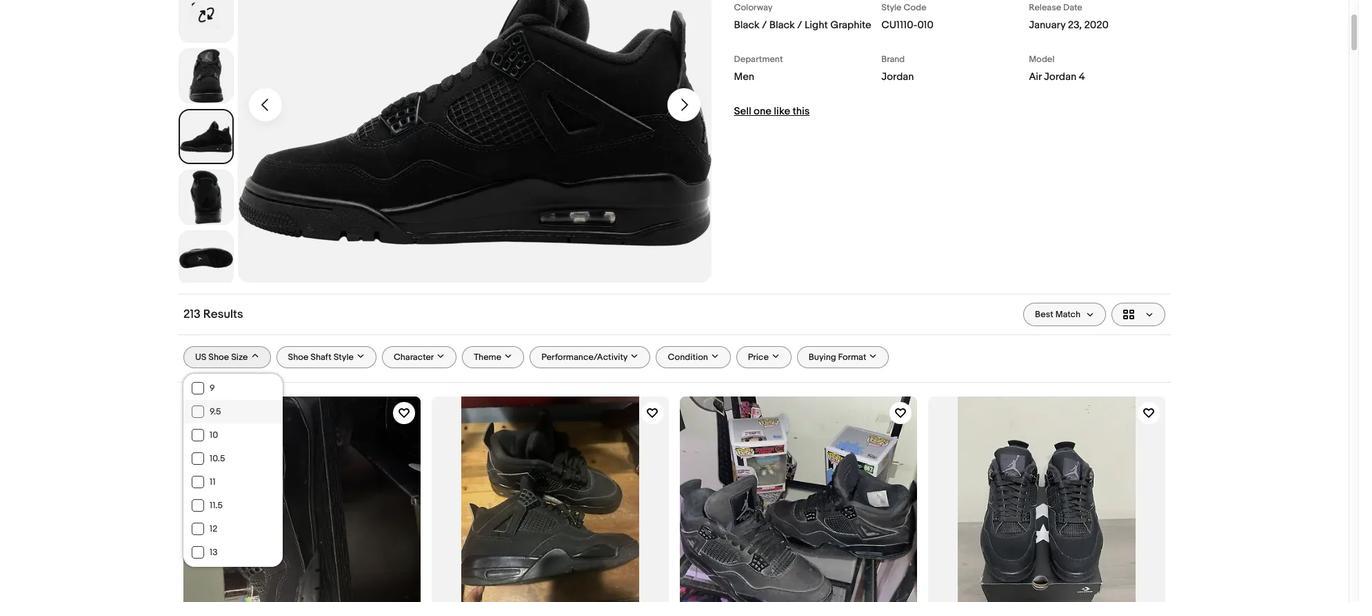 Task type: locate. For each thing, give the bounding box(es) containing it.
view: gallery view image
[[1124, 309, 1154, 320]]

light
[[805, 18, 828, 31]]

black
[[734, 18, 760, 31], [770, 18, 795, 31]]

2 size 9.5 - jordan 4 retro mid black cat image from the left
[[432, 396, 669, 602]]

1 horizontal spatial jordan
[[1044, 70, 1077, 83]]

9 link
[[184, 376, 283, 400]]

11
[[210, 476, 216, 487]]

4
[[1079, 70, 1086, 83]]

cu1110-
[[882, 18, 918, 31]]

0 horizontal spatial jordan
[[882, 70, 914, 83]]

11.5 link
[[184, 494, 283, 517]]

department row header
[[734, 53, 876, 65]]

0 horizontal spatial /
[[762, 18, 767, 31]]

/
[[762, 18, 767, 31], [798, 18, 803, 31]]

11 11.5
[[210, 476, 223, 511]]

air jordan 4 cell
[[1029, 70, 1171, 91]]

brand
[[882, 53, 905, 65]]

men cell
[[734, 70, 876, 91]]

best
[[1036, 309, 1054, 320]]

size 10 - jordan 4 retro mid black cat image
[[929, 396, 1166, 602]]

/ down colorway
[[762, 18, 767, 31]]

model row header
[[1029, 53, 1171, 65]]

date
[[1064, 2, 1083, 13]]

1 size 9.5 - jordan 4 retro mid black cat image from the left
[[184, 396, 421, 602]]

air
[[1029, 70, 1042, 83]]

9.5 link
[[184, 400, 283, 423]]

row group
[[734, 2, 1171, 100]]

6 of 7 image
[[179, 231, 233, 285]]

4 of 7 image
[[179, 109, 234, 164]]

size 9.5 - jordan 4 retro mid black cat image
[[184, 396, 421, 602], [432, 396, 669, 602]]

10.5 link
[[184, 447, 283, 470]]

2 jordan from the left
[[1044, 70, 1077, 83]]

1 black from the left
[[734, 18, 760, 31]]

style code cu1110-010
[[882, 2, 934, 31]]

colorway black / black / light graphite
[[734, 2, 872, 31]]

10.5
[[210, 453, 225, 464]]

213
[[184, 307, 201, 321]]

jordan 4 retro mid black cat image
[[238, 0, 712, 283]]

black down colorway row header
[[770, 18, 795, 31]]

style code row header
[[882, 2, 1024, 13]]

brand row header
[[882, 53, 1024, 65]]

department men
[[734, 53, 783, 83]]

/ left light
[[798, 18, 803, 31]]

2020
[[1085, 18, 1109, 31]]

department
[[734, 53, 783, 65]]

5 of 7 image
[[179, 170, 233, 224]]

jordan row
[[882, 53, 1024, 91]]

1 horizontal spatial /
[[798, 18, 803, 31]]

black / black / light graphite cell
[[734, 18, 876, 39]]

12 link
[[184, 517, 283, 541]]

january 23, 2020 row
[[1029, 2, 1171, 39]]

10 link
[[184, 423, 283, 447]]

0 horizontal spatial size 9.5 - jordan 4 retro mid black cat image
[[184, 396, 421, 602]]

1 horizontal spatial size 9.5 - jordan 4 retro mid black cat image
[[432, 396, 669, 602]]

jordan
[[882, 70, 914, 83], [1044, 70, 1077, 83]]

black down colorway
[[734, 18, 760, 31]]

like
[[774, 105, 791, 118]]

january
[[1029, 18, 1066, 31]]

1 horizontal spatial black
[[770, 18, 795, 31]]

010
[[918, 18, 934, 31]]

9 9.5
[[210, 383, 221, 417]]

jordan inside model air jordan 4
[[1044, 70, 1077, 83]]

this
[[793, 105, 810, 118]]

jordan down brand
[[882, 70, 914, 83]]

3 of 7 image
[[179, 49, 233, 103]]

jordan left 4
[[1044, 70, 1077, 83]]

release date january 23, 2020
[[1029, 2, 1109, 31]]

0 horizontal spatial black
[[734, 18, 760, 31]]



Task type: vqa. For each thing, say whether or not it's contained in the screenshot.


Task type: describe. For each thing, give the bounding box(es) containing it.
2 black from the left
[[770, 18, 795, 31]]

11 link
[[184, 470, 283, 494]]

brand jordan
[[882, 53, 914, 83]]

1 jordan from the left
[[882, 70, 914, 83]]

one
[[754, 105, 772, 118]]

9.5
[[210, 406, 221, 417]]

model
[[1029, 53, 1055, 65]]

cu1110-010 cell
[[882, 18, 1024, 39]]

11.5
[[210, 500, 223, 511]]

1 / from the left
[[762, 18, 767, 31]]

release
[[1029, 2, 1062, 13]]

size 10.5 - jordan 4 retro mid black cat image
[[680, 396, 918, 602]]

match
[[1056, 309, 1081, 320]]

cu1110-010 row
[[882, 2, 1024, 39]]

graphite
[[831, 18, 872, 31]]

13 link
[[184, 541, 283, 564]]

9
[[210, 383, 215, 394]]

213 results
[[184, 307, 243, 321]]

colorway
[[734, 2, 773, 13]]

sell one like this
[[734, 105, 810, 118]]

men row
[[734, 53, 876, 91]]

sell
[[734, 105, 752, 118]]

13
[[210, 547, 218, 558]]

results
[[203, 307, 243, 321]]

black / black / light graphite row
[[734, 2, 876, 39]]

men
[[734, 70, 755, 83]]

jordan cell
[[882, 70, 1024, 91]]

row group containing black / black / light graphite
[[734, 2, 1171, 100]]

2 / from the left
[[798, 18, 803, 31]]

best match
[[1036, 309, 1081, 320]]

23,
[[1068, 18, 1083, 31]]

colorway row header
[[734, 2, 876, 13]]

12
[[210, 523, 218, 534]]

january 23, 2020 cell
[[1029, 18, 1171, 39]]

code
[[904, 2, 927, 13]]

sell one like this link
[[734, 105, 810, 118]]

10
[[210, 429, 218, 441]]

model air jordan 4
[[1029, 53, 1086, 83]]

release date row header
[[1029, 2, 1171, 13]]

air jordan 4 row
[[1029, 53, 1171, 91]]

2 of 7 image
[[179, 0, 233, 42]]

style
[[882, 2, 902, 13]]

best match button
[[1024, 303, 1107, 326]]



